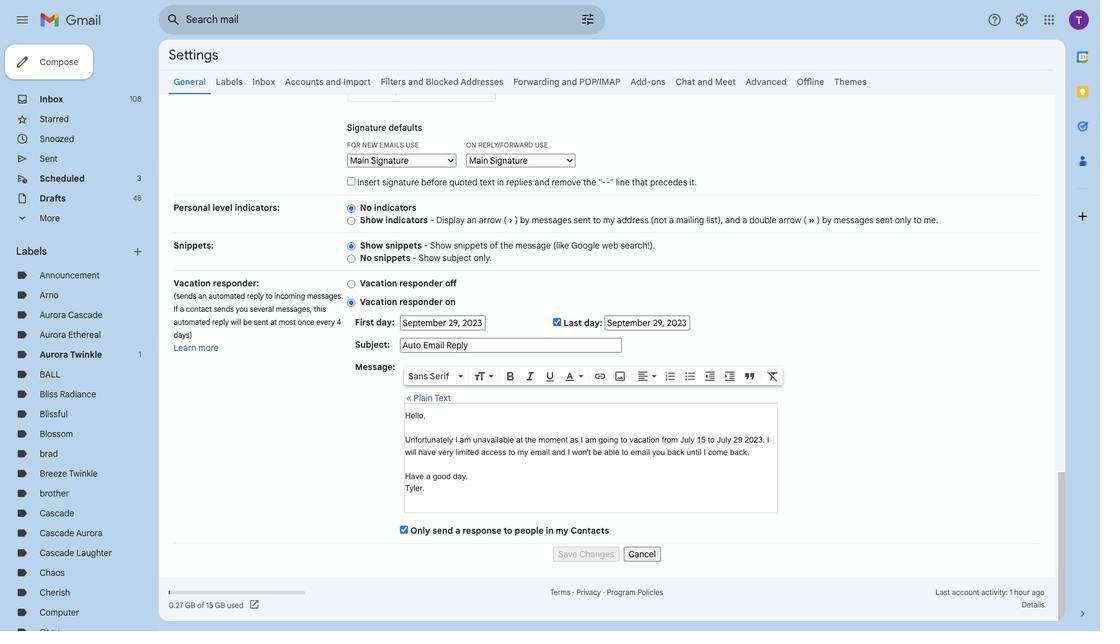 Task type: locate. For each thing, give the bounding box(es) containing it.
2 responder from the top
[[400, 297, 443, 308]]

and inside unfortunately i am unavailable at the moment as i am going to vacation from july 15 to july 29 2023. i will have very limited access to my email and i won't be able to email you back until i come back.
[[552, 448, 566, 457]]

and right filters on the top left of page
[[408, 76, 424, 87]]

my right access
[[518, 448, 529, 457]]

settings image
[[1015, 12, 1030, 27]]

reply up several
[[247, 292, 264, 301]]

vacation inside vacation responder: (sends an automated reply to incoming messages. if a contact sends you several messages, this automated reply will be sent at most once every 4 days) learn more
[[174, 278, 211, 289]]

15 up until at the right
[[697, 436, 706, 445]]

be
[[243, 318, 252, 327], [593, 448, 602, 457]]

i right until at the right
[[704, 448, 706, 457]]

1 horizontal spatial inbox link
[[253, 76, 275, 87]]

display
[[437, 215, 465, 226]]

- left display
[[430, 215, 434, 226]]

108
[[130, 94, 141, 104]]

most
[[279, 318, 296, 327]]

1 inside labels navigation
[[139, 350, 141, 359]]

1 horizontal spatial gb
[[215, 601, 225, 610]]

last for last day:
[[564, 318, 582, 329]]

reply down sends
[[212, 318, 229, 327]]

arrow left »
[[779, 215, 802, 226]]

0 horizontal spatial use
[[406, 141, 419, 150]]

have
[[419, 448, 436, 457]]

0 horizontal spatial inbox link
[[40, 94, 63, 105]]

in right the 'people'
[[546, 526, 554, 537]]

snippets up only.
[[454, 240, 488, 251]]

footer containing terms
[[159, 587, 1056, 612]]

no right the "no snippets" option
[[360, 253, 372, 264]]

inbox right labels link
[[253, 76, 275, 87]]

of up only.
[[490, 240, 498, 251]]

forwarding
[[514, 76, 560, 87]]

0 vertical spatial inbox
[[253, 76, 275, 87]]

29
[[734, 436, 743, 445]]

0 vertical spatial responder
[[400, 278, 443, 289]]

personal level indicators:
[[174, 202, 280, 213]]

labels down more
[[16, 246, 47, 258]]

inbox link up starred link
[[40, 94, 63, 105]]

a left good
[[426, 472, 431, 481]]

use right reply/forward
[[535, 141, 548, 150]]

snippets up vacation responder off
[[374, 253, 411, 264]]

0 horizontal spatial gb
[[185, 601, 195, 610]]

personal
[[174, 202, 210, 213]]

responder down vacation responder off
[[400, 297, 443, 308]]

0 horizontal spatial labels
[[16, 246, 47, 258]]

messages right »
[[834, 215, 874, 226]]

aurora cascade link
[[40, 310, 103, 321]]

and left pop/imap
[[562, 76, 578, 87]]

july up come
[[717, 436, 732, 445]]

unfortunately
[[405, 436, 453, 445]]

signature
[[382, 177, 419, 188]]

1 horizontal spatial email
[[631, 448, 650, 457]]

- left line
[[607, 177, 611, 188]]

0 vertical spatial inbox link
[[253, 76, 275, 87]]

1 horizontal spatial 1
[[1010, 588, 1013, 598]]

vacation for vacation responder off
[[360, 278, 397, 289]]

replies
[[507, 177, 533, 188]]

tab list
[[1066, 40, 1101, 587]]

· right privacy link
[[603, 588, 605, 598]]

0 vertical spatial twinkle
[[70, 349, 102, 361]]

arno
[[40, 290, 59, 301]]

sans serif option
[[406, 370, 456, 383]]

my inside unfortunately i am unavailable at the moment as i am going to vacation from july 15 to july 29 2023. i will have very limited access to my email and i won't be able to email you back until i come back.
[[518, 448, 529, 457]]

email down the vacation
[[631, 448, 650, 457]]

of
[[490, 240, 498, 251], [197, 601, 204, 610]]

0 vertical spatial will
[[231, 318, 242, 327]]

an right display
[[467, 215, 477, 226]]

1 left learn
[[139, 350, 141, 359]]

0 horizontal spatial messages
[[532, 215, 572, 226]]

1 horizontal spatial use
[[535, 141, 548, 150]]

at left most
[[270, 318, 277, 327]]

1 vertical spatial at
[[517, 436, 523, 445]]

1 no from the top
[[360, 202, 372, 213]]

Last day: text field
[[605, 316, 691, 331]]

last inside the last account activity: 1 hour ago details
[[936, 588, 951, 598]]

twinkle down ethereal
[[70, 349, 102, 361]]

( left »
[[804, 215, 807, 226]]

Only send a response to people in my Contacts checkbox
[[400, 526, 408, 534]]

No indicators radio
[[347, 204, 355, 213]]

0 vertical spatial be
[[243, 318, 252, 327]]

drafts link
[[40, 193, 66, 204]]

to
[[593, 215, 601, 226], [914, 215, 922, 226], [266, 292, 273, 301], [621, 436, 628, 445], [708, 436, 715, 445], [509, 448, 516, 457], [622, 448, 629, 457], [504, 526, 513, 537]]

my up save
[[556, 526, 569, 537]]

vacation responder: (sends an automated reply to incoming messages. if a contact sends you several messages, this automated reply will be sent at most once every 4 days) learn more
[[174, 278, 343, 354]]

be inside vacation responder: (sends an automated reply to incoming messages. if a contact sends you several messages, this automated reply will be sent at most once every 4 days) learn more
[[243, 318, 252, 327]]

1 horizontal spatial 15
[[697, 436, 706, 445]]

sent up google
[[574, 215, 591, 226]]

mailing
[[677, 215, 705, 226]]

automated
[[209, 292, 245, 301], [174, 318, 210, 327]]

reply/forward
[[478, 141, 534, 150]]

2 am from the left
[[586, 436, 597, 445]]

2 no from the top
[[360, 253, 372, 264]]

indicators down signature
[[374, 202, 417, 213]]

0 vertical spatial no
[[360, 202, 372, 213]]

twinkle right breeze
[[69, 469, 98, 480]]

show up no snippets - show subject only.
[[430, 240, 452, 251]]

2 horizontal spatial my
[[604, 215, 615, 226]]

navigation containing save changes
[[174, 544, 1041, 562]]

vacation up (sends
[[174, 278, 211, 289]]

1 horizontal spatial day:
[[584, 318, 603, 329]]

day: for last day:
[[584, 318, 603, 329]]

forwarding and pop/imap link
[[514, 76, 621, 87]]

at inside vacation responder: (sends an automated reply to incoming messages. if a contact sends you several messages, this automated reply will be sent at most once every 4 days) learn more
[[270, 318, 277, 327]]

0 vertical spatial last
[[564, 318, 582, 329]]

responder
[[400, 278, 443, 289], [400, 297, 443, 308]]

aurora down arno link
[[40, 310, 66, 321]]

i right as at the bottom of page
[[581, 436, 583, 445]]

numbered list ‪(⌘⇧7)‬ image
[[665, 370, 677, 383]]

to up google
[[593, 215, 601, 226]]

july up until at the right
[[681, 436, 695, 445]]

2 · from the left
[[603, 588, 605, 598]]

day: for first day:
[[376, 317, 395, 328]]

labels navigation
[[0, 40, 159, 632]]

2 messages from the left
[[834, 215, 874, 226]]

this
[[314, 305, 326, 314]]

you inside unfortunately i am unavailable at the moment as i am going to vacation from july 15 to july 29 2023. i will have very limited access to my email and i won't be able to email you back until i come back.
[[653, 448, 666, 457]]

search mail image
[[163, 9, 185, 31]]

program
[[607, 588, 636, 598]]

scheduled link
[[40, 173, 85, 184]]

1 vertical spatial labels
[[16, 246, 47, 258]]

0 horizontal spatial by
[[520, 215, 530, 226]]

aurora for aurora cascade
[[40, 310, 66, 321]]

15 left the used
[[206, 601, 213, 610]]

responder for on
[[400, 297, 443, 308]]

last for last account activity: 1 hour ago details
[[936, 588, 951, 598]]

drafts
[[40, 193, 66, 204]]

indicators for show
[[386, 215, 428, 226]]

create
[[407, 85, 435, 96]]

be inside unfortunately i am unavailable at the moment as i am going to vacation from july 15 to july 29 2023. i will have very limited access to my email and i won't be able to email you back until i come back.
[[593, 448, 602, 457]]

Show indicators radio
[[347, 216, 355, 226]]

0 vertical spatial an
[[467, 215, 477, 226]]

- up vacation responder off
[[413, 253, 417, 264]]

0 vertical spatial reply
[[247, 292, 264, 301]]

0 vertical spatial 1
[[139, 350, 141, 359]]

no for no snippets - show subject only.
[[360, 253, 372, 264]]

general
[[174, 76, 206, 87]]

1 horizontal spatial in
[[546, 526, 554, 537]]

1 vertical spatial you
[[653, 448, 666, 457]]

0 horizontal spatial will
[[231, 318, 242, 327]]

at
[[270, 318, 277, 327], [517, 436, 523, 445]]

i right 2023.
[[768, 436, 770, 445]]

program policies link
[[607, 588, 664, 598]]

changes
[[580, 549, 615, 560]]

0 horizontal spatial the
[[501, 240, 514, 251]]

support image
[[988, 12, 1003, 27]]

1 arrow from the left
[[479, 215, 502, 226]]

1 horizontal spatial last
[[936, 588, 951, 598]]

aurora cascade
[[40, 310, 103, 321]]

0 horizontal spatial in
[[497, 177, 504, 188]]

1 horizontal spatial you
[[653, 448, 666, 457]]

1 vertical spatial no
[[360, 253, 372, 264]]

privacy link
[[577, 588, 601, 598]]

by right »
[[823, 215, 832, 226]]

1 horizontal spatial at
[[517, 436, 523, 445]]

1 vertical spatial 15
[[206, 601, 213, 610]]

0 horizontal spatial ·
[[573, 588, 575, 598]]

1 responder from the top
[[400, 278, 443, 289]]

0 horizontal spatial 1
[[139, 350, 141, 359]]

subject
[[443, 253, 472, 264]]

the inside unfortunately i am unavailable at the moment as i am going to vacation from july 15 to july 29 2023. i will have very limited access to my email and i won't be able to email you back until i come back.
[[526, 436, 537, 445]]

Vacation responder off radio
[[347, 280, 355, 289]]

0 vertical spatial labels
[[216, 76, 243, 87]]

0 horizontal spatial at
[[270, 318, 277, 327]]

1 horizontal spatial (
[[804, 215, 807, 226]]

(not
[[651, 215, 667, 226]]

1 vertical spatial be
[[593, 448, 602, 457]]

1 horizontal spatial labels
[[216, 76, 243, 87]]

i up limited
[[456, 436, 458, 445]]

0 horizontal spatial arrow
[[479, 215, 502, 226]]

1 horizontal spatial arrow
[[779, 215, 802, 226]]

inbox link right labels link
[[253, 76, 275, 87]]

sent
[[40, 153, 58, 164]]

add-
[[631, 76, 651, 87]]

None search field
[[159, 5, 606, 35]]

to up several
[[266, 292, 273, 301]]

Vacation responder on radio
[[347, 298, 355, 308]]

automated down contact
[[174, 318, 210, 327]]

show left subject
[[419, 253, 441, 264]]

· right 'terms'
[[573, 588, 575, 598]]

compose
[[40, 56, 78, 68]]

ons
[[651, 76, 666, 87]]

am up limited
[[460, 436, 471, 445]]

1 vertical spatial will
[[405, 448, 417, 457]]

bliss radiance link
[[40, 389, 96, 400]]

main menu image
[[15, 12, 30, 27]]

an up contact
[[198, 292, 207, 301]]

labels right general
[[216, 76, 243, 87]]

snippets:
[[174, 240, 214, 251]]

0 horizontal spatial am
[[460, 436, 471, 445]]

settings
[[169, 46, 219, 63]]

quote ‪(⌘⇧9)‬ image
[[744, 370, 757, 383]]

inbox up starred link
[[40, 94, 63, 105]]

starred link
[[40, 114, 69, 125]]

twinkle for breeze twinkle
[[69, 469, 98, 480]]

cascade down 'cascade' link
[[40, 528, 74, 539]]

0 horizontal spatial email
[[531, 448, 550, 457]]

2 ) from the left
[[817, 215, 820, 226]]

1 email from the left
[[531, 448, 550, 457]]

1 horizontal spatial an
[[467, 215, 477, 226]]

0 vertical spatial of
[[490, 240, 498, 251]]

0 horizontal spatial be
[[243, 318, 252, 327]]

sent down several
[[254, 318, 269, 327]]

day: right fixed end date checkbox
[[584, 318, 603, 329]]

2 email from the left
[[631, 448, 650, 457]]

1 vertical spatial an
[[198, 292, 207, 301]]

you down from
[[653, 448, 666, 457]]

the
[[584, 177, 597, 188], [501, 240, 514, 251], [526, 436, 537, 445]]

1 vertical spatial twinkle
[[69, 469, 98, 480]]

a inside vacation responder: (sends an automated reply to incoming messages. if a contact sends you several messages, this automated reply will be sent at most once every 4 days) learn more
[[180, 305, 184, 314]]

« plain text
[[407, 393, 451, 404]]

0 horizontal spatial sent
[[254, 318, 269, 327]]

1 horizontal spatial )
[[817, 215, 820, 226]]

responder up vacation responder on
[[400, 278, 443, 289]]

1 left hour
[[1010, 588, 1013, 598]]

breeze
[[40, 469, 67, 480]]

insert image image
[[614, 370, 627, 383]]

0 horizontal spatial )
[[515, 215, 518, 226]]

remove
[[552, 177, 581, 188]]

day: right first
[[376, 317, 395, 328]]

labels inside navigation
[[16, 246, 47, 258]]

the down › in the left of the page
[[501, 240, 514, 251]]

cascade
[[68, 310, 103, 321], [40, 508, 74, 519], [40, 528, 74, 539], [40, 548, 74, 559]]

use
[[406, 141, 419, 150], [535, 141, 548, 150]]

messages
[[532, 215, 572, 226], [834, 215, 874, 226]]

a right 'send'
[[456, 526, 461, 537]]

the left "-
[[584, 177, 597, 188]]

to right access
[[509, 448, 516, 457]]

to left the 'people'
[[504, 526, 513, 537]]

messages,
[[276, 305, 312, 314]]

0.27 gb of 15 gb used
[[169, 601, 244, 610]]

1 horizontal spatial ·
[[603, 588, 605, 598]]

0 horizontal spatial day:
[[376, 317, 395, 328]]

1 vertical spatial inbox
[[40, 94, 63, 105]]

1 horizontal spatial reply
[[247, 292, 264, 301]]

am up won't
[[586, 436, 597, 445]]

0 horizontal spatial (
[[504, 215, 507, 226]]

will down sends
[[231, 318, 242, 327]]

1 messages from the left
[[532, 215, 572, 226]]

1 horizontal spatial my
[[556, 526, 569, 537]]

cascade laughter
[[40, 548, 112, 559]]

the left the moment
[[526, 436, 537, 445]]

last left account
[[936, 588, 951, 598]]

1 horizontal spatial july
[[717, 436, 732, 445]]

address
[[617, 215, 649, 226]]

level
[[213, 202, 233, 213]]

0 horizontal spatial of
[[197, 601, 204, 610]]

1 by from the left
[[520, 215, 530, 226]]

a right if in the left of the page
[[180, 305, 184, 314]]

italic ‪(⌘i)‬ image
[[524, 370, 537, 383]]

gb left the used
[[215, 601, 225, 610]]

1 horizontal spatial will
[[405, 448, 417, 457]]

use down defaults at left top
[[406, 141, 419, 150]]

1 horizontal spatial sent
[[574, 215, 591, 226]]

2 vertical spatial the
[[526, 436, 537, 445]]

1 vertical spatial last
[[936, 588, 951, 598]]

2 july from the left
[[717, 436, 732, 445]]

twinkle for aurora twinkle
[[70, 349, 102, 361]]

0 vertical spatial indicators
[[374, 202, 417, 213]]

only send a response to people in my contacts
[[411, 526, 610, 537]]

1 horizontal spatial by
[[823, 215, 832, 226]]

and down the moment
[[552, 448, 566, 457]]

0 horizontal spatial inbox
[[40, 94, 63, 105]]

sent link
[[40, 153, 58, 164]]

1 horizontal spatial inbox
[[253, 76, 275, 87]]

gmail image
[[40, 7, 107, 32]]

cascade for cascade laughter
[[40, 548, 74, 559]]

0 vertical spatial you
[[236, 305, 248, 314]]

cascade down brother link
[[40, 508, 74, 519]]

0 horizontal spatial you
[[236, 305, 248, 314]]

0 horizontal spatial july
[[681, 436, 695, 445]]

1 horizontal spatial messages
[[834, 215, 874, 226]]

1 horizontal spatial am
[[586, 436, 597, 445]]

vacation up first day:
[[360, 297, 397, 308]]

0 horizontal spatial last
[[564, 318, 582, 329]]

responder:
[[213, 278, 259, 289]]

aurora up ball link
[[40, 349, 68, 361]]

hello,
[[405, 411, 426, 421]]

1 · from the left
[[573, 588, 575, 598]]

import
[[344, 76, 371, 87]]

aurora up the aurora twinkle at left
[[40, 330, 66, 341]]

vacation
[[630, 436, 660, 445]]

at right unavailable
[[517, 436, 523, 445]]

) right › in the left of the page
[[515, 215, 518, 226]]

quoted
[[450, 177, 478, 188]]

you
[[236, 305, 248, 314], [653, 448, 666, 457]]

details link
[[1022, 601, 1045, 610]]

) right »
[[817, 215, 820, 226]]

signature
[[347, 122, 387, 133]]

indicators:
[[235, 202, 280, 213]]

1 horizontal spatial of
[[490, 240, 498, 251]]

email down the moment
[[531, 448, 550, 457]]

inbox inside labels navigation
[[40, 94, 63, 105]]

0 vertical spatial the
[[584, 177, 597, 188]]

1 vertical spatial the
[[501, 240, 514, 251]]

be left able
[[593, 448, 602, 457]]

footer
[[159, 587, 1056, 612]]

navigation
[[174, 544, 1041, 562]]

in right text
[[497, 177, 504, 188]]

None checkbox
[[347, 177, 355, 186]]

arrow left › in the left of the page
[[479, 215, 502, 226]]

blissful
[[40, 409, 68, 420]]

2 by from the left
[[823, 215, 832, 226]]

labels
[[216, 76, 243, 87], [16, 246, 47, 258]]

of inside footer
[[197, 601, 204, 610]]

brother
[[40, 488, 69, 500]]

1 vertical spatial 1
[[1010, 588, 1013, 598]]

ball link
[[40, 369, 60, 380]]

be down several
[[243, 318, 252, 327]]

- up no snippets - show subject only.
[[424, 240, 428, 251]]

0 horizontal spatial 15
[[206, 601, 213, 610]]

2 arrow from the left
[[779, 215, 802, 226]]

2 horizontal spatial the
[[584, 177, 597, 188]]

1 horizontal spatial the
[[526, 436, 537, 445]]

1 inside the last account activity: 1 hour ago details
[[1010, 588, 1013, 598]]

my left address
[[604, 215, 615, 226]]

first
[[355, 317, 374, 328]]

0 horizontal spatial my
[[518, 448, 529, 457]]

sent
[[574, 215, 591, 226], [876, 215, 893, 226], [254, 318, 269, 327]]

1 vertical spatial of
[[197, 601, 204, 610]]

and right list),
[[726, 215, 741, 226]]

you right sends
[[236, 305, 248, 314]]

0 vertical spatial at
[[270, 318, 277, 327]]

of right 0.27
[[197, 601, 204, 610]]

1 vertical spatial indicators
[[386, 215, 428, 226]]

sends
[[214, 305, 234, 314]]

1 vertical spatial responder
[[400, 297, 443, 308]]

contact
[[186, 305, 212, 314]]

1 horizontal spatial be
[[593, 448, 602, 457]]

labels heading
[[16, 246, 132, 258]]



Task type: vqa. For each thing, say whether or not it's contained in the screenshot.
Inbox No Birds
no



Task type: describe. For each thing, give the bounding box(es) containing it.
announcement link
[[40, 270, 100, 281]]

a left the double
[[743, 215, 748, 226]]

last account activity: 1 hour ago details
[[936, 588, 1045, 610]]

sans
[[408, 371, 428, 382]]

filters
[[381, 76, 406, 87]]

15 inside unfortunately i am unavailable at the moment as i am going to vacation from july 15 to july 29 2023. i will have very limited access to my email and i won't be able to email you back until i come back.
[[697, 436, 706, 445]]

to inside vacation responder: (sends an automated reply to incoming messages. if a contact sends you several messages, this automated reply will be sent at most once every 4 days) learn more
[[266, 292, 273, 301]]

subject:
[[355, 339, 390, 351]]

more
[[40, 213, 60, 224]]

new
[[362, 141, 378, 150]]

cancel
[[629, 549, 656, 560]]

blossom
[[40, 429, 73, 440]]

and left "import"
[[326, 76, 341, 87]]

aurora for aurora ethereal
[[40, 330, 66, 341]]

terms
[[551, 588, 571, 598]]

for new emails use
[[347, 141, 419, 150]]

blossom link
[[40, 429, 73, 440]]

to up come
[[708, 436, 715, 445]]

serif
[[430, 371, 450, 382]]

before
[[422, 177, 447, 188]]

2 gb from the left
[[215, 601, 225, 610]]

1 vertical spatial in
[[546, 526, 554, 537]]

offline
[[797, 76, 825, 87]]

until
[[687, 448, 702, 457]]

snippets for show snippets of the message (like google web search!).
[[386, 240, 422, 251]]

will inside vacation responder: (sends an automated reply to incoming messages. if a contact sends you several messages, this automated reply will be sent at most once every 4 days) learn more
[[231, 318, 242, 327]]

bliss
[[40, 389, 58, 400]]

emails
[[380, 141, 404, 150]]

aurora ethereal link
[[40, 330, 101, 341]]

message:
[[355, 362, 395, 373]]

remove formatting ‪(⌘\)‬ image
[[767, 370, 780, 383]]

2 use from the left
[[535, 141, 548, 150]]

0.27
[[169, 601, 183, 610]]

Search mail text field
[[186, 14, 546, 26]]

i left won't
[[568, 448, 570, 457]]

1 ) from the left
[[515, 215, 518, 226]]

1 vertical spatial inbox link
[[40, 94, 63, 105]]

snoozed link
[[40, 133, 74, 145]]

brad
[[40, 449, 58, 460]]

will inside unfortunately i am unavailable at the moment as i am going to vacation from july 15 to july 29 2023. i will have very limited access to my email and i won't be able to email you back until i come back.
[[405, 448, 417, 457]]

chaos link
[[40, 568, 65, 579]]

cascade link
[[40, 508, 74, 519]]

No snippets radio
[[347, 254, 355, 264]]

indent more ‪(⌘])‬ image
[[724, 370, 737, 383]]

and right 'replies' at the left of page
[[535, 177, 550, 188]]

4
[[337, 318, 341, 327]]

1 july from the left
[[681, 436, 695, 445]]

indent less ‪(⌘[)‬ image
[[704, 370, 717, 383]]

inbox for the right inbox 'link'
[[253, 76, 275, 87]]

aurora up laughter
[[76, 528, 103, 539]]

labels for labels link
[[216, 76, 243, 87]]

cherish
[[40, 588, 70, 599]]

Vacation responder text field
[[405, 410, 778, 507]]

show indicators - display an arrow ( › ) by messages sent to my address (not a mailing list), and a double arrow ( » ) by messages sent only to me.
[[360, 215, 939, 226]]

inbox for inbox 'link' to the bottom
[[40, 94, 63, 105]]

save
[[559, 549, 578, 560]]

accounts
[[285, 76, 324, 87]]

follow link to manage storage image
[[249, 599, 261, 612]]

responder for off
[[400, 278, 443, 289]]

google
[[572, 240, 600, 251]]

Show snippets radio
[[347, 242, 355, 251]]

accounts and import
[[285, 76, 371, 87]]

and right chat
[[698, 76, 713, 87]]

only
[[896, 215, 912, 226]]

1 gb from the left
[[185, 601, 195, 610]]

2 horizontal spatial sent
[[876, 215, 893, 226]]

pop/imap
[[580, 76, 621, 87]]

Last day: checkbox
[[554, 318, 562, 326]]

themes link
[[835, 76, 867, 87]]

day,
[[453, 472, 468, 481]]

2023.
[[745, 436, 765, 445]]

"-
[[599, 177, 607, 188]]

cascade for 'cascade' link
[[40, 508, 74, 519]]

forwarding and pop/imap
[[514, 76, 621, 87]]

come
[[709, 448, 728, 457]]

cherish link
[[40, 588, 70, 599]]

incoming
[[275, 292, 305, 301]]

line
[[616, 177, 630, 188]]

arno link
[[40, 290, 59, 301]]

Subject text field
[[400, 338, 623, 353]]

vacation for vacation responder on
[[360, 297, 397, 308]]

no for no indicators
[[360, 202, 372, 213]]

as
[[570, 436, 579, 445]]

aurora for aurora twinkle
[[40, 349, 68, 361]]

vacation responder off
[[360, 278, 457, 289]]

15 inside footer
[[206, 601, 213, 610]]

labels for labels heading
[[16, 246, 47, 258]]

indicators for no
[[374, 202, 417, 213]]

formatting options toolbar
[[405, 367, 783, 385]]

for
[[347, 141, 361, 150]]

- for show snippets of the message (like google web search!).
[[424, 240, 428, 251]]

you inside vacation responder: (sends an automated reply to incoming messages. if a contact sends you several messages, this automated reply will be sent at most once every 4 days) learn more
[[236, 305, 248, 314]]

0 horizontal spatial reply
[[212, 318, 229, 327]]

- for show subject only.
[[413, 253, 417, 264]]

"
[[611, 177, 614, 188]]

1 use from the left
[[406, 141, 419, 150]]

vacation for vacation responder: (sends an automated reply to incoming messages. if a contact sends you several messages, this automated reply will be sent at most once every 4 days) learn more
[[174, 278, 211, 289]]

show right show snippets option
[[360, 240, 383, 251]]

on reply/forward use
[[466, 141, 548, 150]]

to right able
[[622, 448, 629, 457]]

advanced link
[[746, 76, 787, 87]]

to right the "going"
[[621, 436, 628, 445]]

text
[[480, 177, 495, 188]]

2 vertical spatial my
[[556, 526, 569, 537]]

terms link
[[551, 588, 571, 598]]

addresses
[[461, 76, 504, 87]]

list),
[[707, 215, 723, 226]]

cascade for cascade aurora
[[40, 528, 74, 539]]

add-ons
[[631, 76, 666, 87]]

laughter
[[76, 548, 112, 559]]

off
[[445, 278, 457, 289]]

add-ons link
[[631, 76, 666, 87]]

a inside "have a good day, tyler."
[[426, 472, 431, 481]]

unfortunately i am unavailable at the moment as i am going to vacation from july 15 to july 29 2023. i will have very limited access to my email and i won't be able to email you back until i come back.
[[405, 436, 770, 457]]

blissful link
[[40, 409, 68, 420]]

bulleted list ‪(⌘⇧8)‬ image
[[685, 370, 697, 383]]

message
[[516, 240, 551, 251]]

save changes
[[559, 549, 615, 560]]

snippets for show subject only.
[[374, 253, 411, 264]]

ball
[[40, 369, 60, 380]]

cascade up ethereal
[[68, 310, 103, 321]]

general link
[[174, 76, 206, 87]]

more
[[199, 343, 219, 354]]

new
[[437, 85, 454, 96]]

1 vertical spatial automated
[[174, 318, 210, 327]]

0 vertical spatial in
[[497, 177, 504, 188]]

offline link
[[797, 76, 825, 87]]

no snippets - show subject only.
[[360, 253, 492, 264]]

at inside unfortunately i am unavailable at the moment as i am going to vacation from july 15 to july 29 2023. i will have very limited access to my email and i won't be able to email you back until i come back.
[[517, 436, 523, 445]]

chat and meet
[[676, 76, 736, 87]]

2 ( from the left
[[804, 215, 807, 226]]

a right (not in the right top of the page
[[670, 215, 674, 226]]

create new button
[[347, 79, 496, 102]]

underline ‪(⌘u)‬ image
[[544, 371, 557, 383]]

0 vertical spatial automated
[[209, 292, 245, 301]]

bold ‪(⌘b)‬ image
[[505, 370, 517, 383]]

- for display an arrow (
[[430, 215, 434, 226]]

double
[[750, 215, 777, 226]]

link ‪(⌘k)‬ image
[[595, 370, 607, 383]]

once
[[298, 318, 315, 327]]

sans serif
[[408, 371, 450, 382]]

aurora twinkle link
[[40, 349, 102, 361]]

to left 'me.'
[[914, 215, 922, 226]]

advanced search options image
[[576, 7, 601, 32]]

insert
[[358, 177, 380, 188]]

0 vertical spatial my
[[604, 215, 615, 226]]

only.
[[474, 253, 492, 264]]

unavailable
[[473, 436, 514, 445]]

›
[[509, 215, 513, 226]]

First day: text field
[[400, 316, 486, 331]]

cascade laughter link
[[40, 548, 112, 559]]

show right the 'show indicators' option
[[360, 215, 383, 226]]

hour
[[1015, 588, 1031, 598]]

an inside vacation responder: (sends an automated reply to incoming messages. if a contact sends you several messages, this automated reply will be sent at most once every 4 days) learn more
[[198, 292, 207, 301]]

1 am from the left
[[460, 436, 471, 445]]

1 ( from the left
[[504, 215, 507, 226]]

ethereal
[[68, 330, 101, 341]]

save changes button
[[554, 547, 620, 562]]

that
[[632, 177, 648, 188]]

back.
[[731, 448, 750, 457]]

sent inside vacation responder: (sends an automated reply to incoming messages. if a contact sends you several messages, this automated reply will be sent at most once every 4 days) learn more
[[254, 318, 269, 327]]



